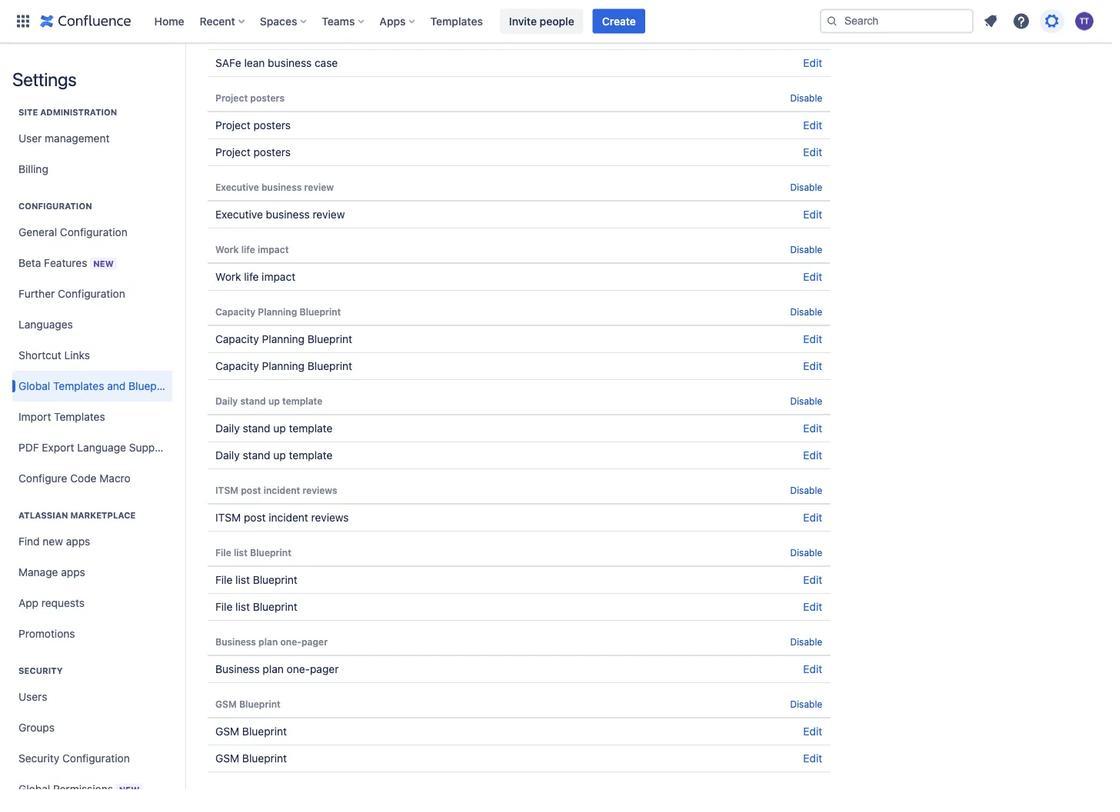 Task type: describe. For each thing, give the bounding box(es) containing it.
executive for edit
[[215, 208, 263, 221]]

disable link for gsm blueprint
[[791, 699, 823, 709]]

2 safe lean business case from the top
[[215, 30, 338, 42]]

1 edit link from the top
[[804, 30, 823, 42]]

configuration for general
[[60, 226, 128, 239]]

import
[[18, 411, 51, 423]]

one- for disable
[[280, 636, 302, 647]]

1 capacity planning blueprint from the top
[[215, 306, 341, 317]]

2 vertical spatial stand
[[243, 449, 271, 462]]

recent
[[200, 15, 235, 27]]

apps
[[380, 15, 406, 27]]

disable for gsm blueprint
[[791, 699, 823, 709]]

code
[[70, 472, 97, 485]]

app requests link
[[12, 588, 172, 619]]

10 edit link from the top
[[804, 449, 823, 462]]

support
[[129, 441, 169, 454]]

templates link
[[426, 9, 488, 33]]

14 edit from the top
[[804, 663, 823, 676]]

marketplace
[[70, 511, 136, 521]]

teams
[[322, 15, 355, 27]]

further configuration
[[18, 287, 125, 300]]

11 edit from the top
[[804, 511, 823, 524]]

manage apps link
[[12, 557, 172, 588]]

impact for disable
[[258, 244, 289, 255]]

8 edit from the top
[[804, 360, 823, 372]]

global templates and blueprints link
[[12, 371, 179, 402]]

find
[[18, 535, 40, 548]]

1 daily stand up template from the top
[[215, 396, 323, 406]]

post for edit
[[244, 511, 266, 524]]

3 gsm from the top
[[215, 752, 239, 765]]

pdf
[[18, 441, 39, 454]]

general configuration link
[[12, 217, 172, 248]]

user management
[[18, 132, 110, 145]]

invite people button
[[500, 9, 584, 33]]

pdf export language support
[[18, 441, 169, 454]]

1 file from the top
[[215, 547, 231, 558]]

0 vertical spatial planning
[[258, 306, 297, 317]]

appswitcher icon image
[[14, 12, 32, 30]]

2 edit from the top
[[804, 57, 823, 69]]

disable for project posters
[[791, 92, 823, 103]]

3 daily from the top
[[215, 449, 240, 462]]

one- for edit
[[287, 663, 310, 676]]

business plan one-pager for disable
[[215, 636, 328, 647]]

1 safe lean business case from the top
[[215, 3, 327, 14]]

invite people
[[509, 15, 575, 27]]

itsm for disable
[[215, 485, 239, 496]]

0 vertical spatial template
[[282, 396, 323, 406]]

security configuration link
[[12, 743, 172, 774]]

2 file list blueprint from the top
[[215, 574, 298, 586]]

2 edit link from the top
[[804, 57, 823, 69]]

plan for disable
[[259, 636, 278, 647]]

itsm for edit
[[215, 511, 241, 524]]

1 edit from the top
[[804, 30, 823, 42]]

plan for edit
[[263, 663, 284, 676]]

3 capacity planning blueprint from the top
[[215, 360, 352, 372]]

2 gsm blueprint from the top
[[215, 725, 287, 738]]

user
[[18, 132, 42, 145]]

review for disable
[[304, 182, 334, 192]]

13 edit link from the top
[[804, 601, 823, 613]]

9 edit from the top
[[804, 422, 823, 435]]

users
[[18, 691, 47, 703]]

security for security
[[18, 666, 63, 676]]

promotions
[[18, 628, 75, 640]]

2 vertical spatial planning
[[262, 360, 305, 372]]

requests
[[41, 597, 85, 609]]

features
[[44, 256, 87, 269]]

manage apps
[[18, 566, 85, 579]]

0 vertical spatial lean
[[241, 3, 260, 14]]

1 gsm from the top
[[215, 699, 237, 709]]

6 edit from the top
[[804, 270, 823, 283]]

2 vertical spatial posters
[[254, 146, 291, 159]]

3 edit link from the top
[[804, 119, 823, 132]]

0 vertical spatial apps
[[66, 535, 90, 548]]

home
[[154, 15, 184, 27]]

2 project posters from the top
[[215, 119, 291, 132]]

2 vertical spatial lean
[[244, 57, 265, 69]]

1 project from the top
[[215, 92, 248, 103]]

disable link for executive business review
[[791, 182, 823, 192]]

blueprints
[[129, 380, 179, 392]]

site administration
[[18, 107, 117, 117]]

work life impact for edit
[[215, 270, 296, 283]]

4 edit from the top
[[804, 146, 823, 159]]

15 edit link from the top
[[804, 725, 823, 738]]

general
[[18, 226, 57, 239]]

1 vertical spatial planning
[[262, 333, 305, 345]]

14 edit link from the top
[[804, 663, 823, 676]]

reviews for edit
[[311, 511, 349, 524]]

incident for disable
[[264, 485, 300, 496]]

find new apps
[[18, 535, 90, 548]]

configuration up general
[[18, 201, 92, 211]]

site
[[18, 107, 38, 117]]

further configuration link
[[12, 279, 172, 309]]

search image
[[826, 15, 839, 27]]

disable link for daily stand up template
[[791, 396, 823, 406]]

language
[[77, 441, 126, 454]]

security for security configuration
[[18, 752, 59, 765]]

2 vertical spatial case
[[315, 57, 338, 69]]

13 edit from the top
[[804, 601, 823, 613]]

security configuration
[[18, 752, 130, 765]]

life for edit
[[244, 270, 259, 283]]

disable link for project posters
[[791, 92, 823, 103]]

disable for work life impact
[[791, 244, 823, 255]]

1 file list blueprint from the top
[[215, 547, 292, 558]]

atlassian marketplace group
[[12, 494, 172, 654]]

import templates link
[[12, 402, 172, 432]]

recent button
[[195, 9, 251, 33]]

links
[[64, 349, 90, 362]]

5 edit from the top
[[804, 208, 823, 221]]

incident for edit
[[269, 511, 308, 524]]

pager for edit
[[310, 663, 339, 676]]

general configuration
[[18, 226, 128, 239]]

beta
[[18, 256, 41, 269]]

administration
[[40, 107, 117, 117]]

banner containing home
[[0, 0, 1113, 43]]

disable link for itsm post incident reviews
[[791, 485, 823, 496]]

work for disable
[[215, 244, 239, 255]]

1 vertical spatial apps
[[61, 566, 85, 579]]

help icon image
[[1013, 12, 1031, 30]]

atlassian
[[18, 511, 68, 521]]

new
[[43, 535, 63, 548]]

3 file from the top
[[215, 601, 233, 613]]

0 vertical spatial posters
[[250, 92, 285, 103]]

configuration for security
[[62, 752, 130, 765]]

collapse sidebar image
[[168, 51, 202, 82]]

configure code macro
[[18, 472, 131, 485]]

users link
[[12, 682, 172, 713]]

3 capacity from the top
[[215, 360, 259, 372]]

configuration for further
[[58, 287, 125, 300]]

further
[[18, 287, 55, 300]]

business for disable
[[215, 636, 256, 647]]

5 edit link from the top
[[804, 208, 823, 221]]

disable for daily stand up template
[[791, 396, 823, 406]]

3 safe from the top
[[215, 57, 241, 69]]

templates for import templates
[[54, 411, 105, 423]]

3 project posters from the top
[[215, 146, 291, 159]]

1 vertical spatial list
[[236, 574, 250, 586]]

2 vertical spatial template
[[289, 449, 333, 462]]

templates for global templates and blueprints
[[53, 380, 104, 392]]

billing link
[[12, 154, 172, 185]]

2 daily from the top
[[215, 422, 240, 435]]

configure code macro link
[[12, 463, 172, 494]]

pdf export language support link
[[12, 432, 172, 463]]

disable link for file list blueprint
[[791, 547, 823, 558]]

spaces
[[260, 15, 297, 27]]

pager for disable
[[302, 636, 328, 647]]

1 vertical spatial lean
[[244, 30, 265, 42]]

app
[[18, 597, 39, 609]]



Task type: locate. For each thing, give the bounding box(es) containing it.
review for edit
[[313, 208, 345, 221]]

project posters
[[215, 92, 285, 103], [215, 119, 291, 132], [215, 146, 291, 159]]

0 vertical spatial stand
[[240, 396, 266, 406]]

work for edit
[[215, 270, 241, 283]]

disable for file list blueprint
[[791, 547, 823, 558]]

2 vertical spatial safe
[[215, 57, 241, 69]]

groups
[[18, 721, 55, 734]]

work life impact
[[215, 244, 289, 255], [215, 270, 296, 283]]

2 vertical spatial list
[[236, 601, 250, 613]]

2 file from the top
[[215, 574, 233, 586]]

7 edit from the top
[[804, 333, 823, 345]]

1 executive business review from the top
[[215, 182, 334, 192]]

create
[[602, 15, 636, 27]]

12 edit from the top
[[804, 574, 823, 586]]

1 vertical spatial plan
[[263, 663, 284, 676]]

0 vertical spatial one-
[[280, 636, 302, 647]]

disable link for capacity planning blueprint
[[791, 306, 823, 317]]

global
[[18, 380, 50, 392]]

2 itsm post incident reviews from the top
[[215, 511, 349, 524]]

blueprint
[[300, 306, 341, 317], [308, 333, 352, 345], [308, 360, 352, 372], [250, 547, 292, 558], [253, 574, 298, 586], [253, 601, 298, 613], [239, 699, 281, 709], [242, 725, 287, 738], [242, 752, 287, 765]]

invite
[[509, 15, 537, 27]]

1 vertical spatial up
[[273, 422, 286, 435]]

templates up pdf export language support link
[[54, 411, 105, 423]]

2 vertical spatial project
[[215, 146, 251, 159]]

daily stand up template
[[215, 396, 323, 406], [215, 422, 333, 435], [215, 449, 333, 462]]

post
[[241, 485, 261, 496], [244, 511, 266, 524]]

6 disable link from the top
[[791, 396, 823, 406]]

2 daily stand up template from the top
[[215, 422, 333, 435]]

0 vertical spatial business
[[215, 636, 256, 647]]

2 security from the top
[[18, 752, 59, 765]]

6 edit link from the top
[[804, 270, 823, 283]]

daily
[[215, 396, 238, 406], [215, 422, 240, 435], [215, 449, 240, 462]]

settings
[[12, 68, 77, 90]]

0 vertical spatial capacity
[[215, 306, 256, 317]]

2 vertical spatial safe lean business case
[[215, 57, 338, 69]]

15 edit from the top
[[804, 725, 823, 738]]

16 edit link from the top
[[804, 752, 823, 765]]

1 daily from the top
[[215, 396, 238, 406]]

itsm post incident reviews for disable
[[215, 485, 337, 496]]

2 gsm from the top
[[215, 725, 239, 738]]

plan
[[259, 636, 278, 647], [263, 663, 284, 676]]

1 vertical spatial daily stand up template
[[215, 422, 333, 435]]

configuration group
[[12, 185, 179, 499]]

apps up requests
[[61, 566, 85, 579]]

3 safe lean business case from the top
[[215, 57, 338, 69]]

executive business review
[[215, 182, 334, 192], [215, 208, 345, 221]]

1 vertical spatial posters
[[254, 119, 291, 132]]

1 gsm blueprint from the top
[[215, 699, 281, 709]]

configure
[[18, 472, 67, 485]]

1 executive from the top
[[215, 182, 259, 192]]

0 vertical spatial work
[[215, 244, 239, 255]]

import templates
[[18, 411, 105, 423]]

templates right the apps popup button at the left top
[[431, 15, 483, 27]]

planning
[[258, 306, 297, 317], [262, 333, 305, 345], [262, 360, 305, 372]]

find new apps link
[[12, 526, 172, 557]]

5 disable from the top
[[791, 306, 823, 317]]

security
[[18, 666, 63, 676], [18, 752, 59, 765]]

1 vertical spatial impact
[[262, 270, 296, 283]]

1 vertical spatial incident
[[269, 511, 308, 524]]

7 edit link from the top
[[804, 333, 823, 345]]

10 disable link from the top
[[791, 699, 823, 709]]

apps button
[[375, 9, 421, 33]]

0 vertical spatial business plan one-pager
[[215, 636, 328, 647]]

0 vertical spatial impact
[[258, 244, 289, 255]]

settings icon image
[[1043, 12, 1062, 30]]

reviews
[[303, 485, 337, 496], [311, 511, 349, 524]]

apps right new
[[66, 535, 90, 548]]

0 vertical spatial templates
[[431, 15, 483, 27]]

disable link for work life impact
[[791, 244, 823, 255]]

2 work from the top
[[215, 270, 241, 283]]

1 work from the top
[[215, 244, 239, 255]]

1 vertical spatial business
[[215, 663, 260, 676]]

1 vertical spatial itsm
[[215, 511, 241, 524]]

1 vertical spatial templates
[[53, 380, 104, 392]]

templates down links
[[53, 380, 104, 392]]

9 disable from the top
[[791, 636, 823, 647]]

12 edit link from the top
[[804, 574, 823, 586]]

2 disable from the top
[[791, 92, 823, 103]]

user management link
[[12, 123, 172, 154]]

disable for safe lean business case
[[791, 3, 823, 14]]

0 vertical spatial safe
[[215, 3, 239, 14]]

template
[[282, 396, 323, 406], [289, 422, 333, 435], [289, 449, 333, 462]]

1 safe from the top
[[215, 3, 239, 14]]

apps
[[66, 535, 90, 548], [61, 566, 85, 579]]

review
[[304, 182, 334, 192], [313, 208, 345, 221]]

business plan one-pager
[[215, 636, 328, 647], [215, 663, 339, 676]]

1 vertical spatial capacity planning blueprint
[[215, 333, 352, 345]]

configuration
[[18, 201, 92, 211], [60, 226, 128, 239], [58, 287, 125, 300], [62, 752, 130, 765]]

8 disable link from the top
[[791, 547, 823, 558]]

executive for disable
[[215, 182, 259, 192]]

2 vertical spatial project posters
[[215, 146, 291, 159]]

1 business plan one-pager from the top
[[215, 636, 328, 647]]

up
[[268, 396, 280, 406], [273, 422, 286, 435], [273, 449, 286, 462]]

2 itsm from the top
[[215, 511, 241, 524]]

post for disable
[[241, 485, 261, 496]]

1 vertical spatial case
[[315, 30, 338, 42]]

1 vertical spatial work
[[215, 270, 241, 283]]

templates
[[431, 15, 483, 27], [53, 380, 104, 392], [54, 411, 105, 423]]

2 vertical spatial daily
[[215, 449, 240, 462]]

2 vertical spatial capacity
[[215, 360, 259, 372]]

4 disable link from the top
[[791, 244, 823, 255]]

2 vertical spatial capacity planning blueprint
[[215, 360, 352, 372]]

your profile and preferences image
[[1076, 12, 1094, 30]]

0 vertical spatial daily
[[215, 396, 238, 406]]

banner
[[0, 0, 1113, 43]]

2 vertical spatial gsm blueprint
[[215, 752, 287, 765]]

0 vertical spatial up
[[268, 396, 280, 406]]

2 work life impact from the top
[[215, 270, 296, 283]]

2 vertical spatial templates
[[54, 411, 105, 423]]

Search field
[[820, 9, 974, 33]]

3 file list blueprint from the top
[[215, 601, 298, 613]]

2 business plan one-pager from the top
[[215, 663, 339, 676]]

0 vertical spatial capacity planning blueprint
[[215, 306, 341, 317]]

3 project from the top
[[215, 146, 251, 159]]

gsm blueprint
[[215, 699, 281, 709], [215, 725, 287, 738], [215, 752, 287, 765]]

2 capacity from the top
[[215, 333, 259, 345]]

gsm
[[215, 699, 237, 709], [215, 725, 239, 738], [215, 752, 239, 765]]

1 vertical spatial life
[[244, 270, 259, 283]]

disable for executive business review
[[791, 182, 823, 192]]

configuration down groups link
[[62, 752, 130, 765]]

reviews for disable
[[303, 485, 337, 496]]

templates inside 'link'
[[53, 380, 104, 392]]

impact
[[258, 244, 289, 255], [262, 270, 296, 283]]

1 vertical spatial template
[[289, 422, 333, 435]]

3 gsm blueprint from the top
[[215, 752, 287, 765]]

0 vertical spatial itsm
[[215, 485, 239, 496]]

0 vertical spatial file list blueprint
[[215, 547, 292, 558]]

0 vertical spatial review
[[304, 182, 334, 192]]

new
[[93, 259, 114, 269]]

macro
[[100, 472, 131, 485]]

configuration up languages link
[[58, 287, 125, 300]]

spaces button
[[255, 9, 313, 33]]

1 vertical spatial reviews
[[311, 511, 349, 524]]

one-
[[280, 636, 302, 647], [287, 663, 310, 676]]

3 disable link from the top
[[791, 182, 823, 192]]

0 vertical spatial security
[[18, 666, 63, 676]]

1 vertical spatial safe lean business case
[[215, 30, 338, 42]]

1 vertical spatial project posters
[[215, 119, 291, 132]]

case
[[306, 3, 327, 14], [315, 30, 338, 42], [315, 57, 338, 69]]

0 vertical spatial daily stand up template
[[215, 396, 323, 406]]

global element
[[9, 0, 817, 43]]

0 vertical spatial post
[[241, 485, 261, 496]]

1 vertical spatial business plan one-pager
[[215, 663, 339, 676]]

0 vertical spatial project
[[215, 92, 248, 103]]

8 edit link from the top
[[804, 360, 823, 372]]

teams button
[[317, 9, 370, 33]]

0 vertical spatial file
[[215, 547, 231, 558]]

safe
[[215, 3, 239, 14], [215, 30, 241, 42], [215, 57, 241, 69]]

1 vertical spatial project
[[215, 119, 251, 132]]

security group
[[12, 649, 172, 790]]

shortcut links link
[[12, 340, 172, 371]]

disable link for business plan one-pager
[[791, 636, 823, 647]]

business for edit
[[215, 663, 260, 676]]

groups link
[[12, 713, 172, 743]]

file
[[215, 547, 231, 558], [215, 574, 233, 586], [215, 601, 233, 613]]

2 business from the top
[[215, 663, 260, 676]]

7 disable from the top
[[791, 485, 823, 496]]

0 vertical spatial life
[[241, 244, 255, 255]]

home link
[[150, 9, 189, 33]]

disable link for safe lean business case
[[791, 3, 823, 14]]

0 vertical spatial plan
[[259, 636, 278, 647]]

atlassian marketplace
[[18, 511, 136, 521]]

billing
[[18, 163, 48, 175]]

executive business review for disable
[[215, 182, 334, 192]]

app requests
[[18, 597, 85, 609]]

itsm post incident reviews for edit
[[215, 511, 349, 524]]

3 edit from the top
[[804, 119, 823, 132]]

1 work life impact from the top
[[215, 244, 289, 255]]

0 vertical spatial case
[[306, 3, 327, 14]]

1 vertical spatial post
[[244, 511, 266, 524]]

2 executive business review from the top
[[215, 208, 345, 221]]

impact for edit
[[262, 270, 296, 283]]

1 itsm from the top
[[215, 485, 239, 496]]

1 vertical spatial itsm post incident reviews
[[215, 511, 349, 524]]

project
[[215, 92, 248, 103], [215, 119, 251, 132], [215, 146, 251, 159]]

0 vertical spatial gsm blueprint
[[215, 699, 281, 709]]

export
[[42, 441, 74, 454]]

5 disable link from the top
[[791, 306, 823, 317]]

1 vertical spatial executive
[[215, 208, 263, 221]]

3 disable from the top
[[791, 182, 823, 192]]

1 project posters from the top
[[215, 92, 285, 103]]

create link
[[593, 9, 645, 33]]

1 vertical spatial one-
[[287, 663, 310, 676]]

1 security from the top
[[18, 666, 63, 676]]

0 vertical spatial pager
[[302, 636, 328, 647]]

languages link
[[12, 309, 172, 340]]

9 edit link from the top
[[804, 422, 823, 435]]

0 vertical spatial itsm post incident reviews
[[215, 485, 337, 496]]

configuration inside security group
[[62, 752, 130, 765]]

2 project from the top
[[215, 119, 251, 132]]

1 itsm post incident reviews from the top
[[215, 485, 337, 496]]

1 vertical spatial security
[[18, 752, 59, 765]]

business
[[215, 636, 256, 647], [215, 663, 260, 676]]

0 vertical spatial project posters
[[215, 92, 285, 103]]

7 disable link from the top
[[791, 485, 823, 496]]

0 vertical spatial incident
[[264, 485, 300, 496]]

2 vertical spatial up
[[273, 449, 286, 462]]

0 vertical spatial reviews
[[303, 485, 337, 496]]

2 vertical spatial file
[[215, 601, 233, 613]]

4 disable from the top
[[791, 244, 823, 255]]

confluence image
[[40, 12, 131, 30], [40, 12, 131, 30]]

1 vertical spatial gsm
[[215, 725, 239, 738]]

disable
[[791, 3, 823, 14], [791, 92, 823, 103], [791, 182, 823, 192], [791, 244, 823, 255], [791, 306, 823, 317], [791, 396, 823, 406], [791, 485, 823, 496], [791, 547, 823, 558], [791, 636, 823, 647], [791, 699, 823, 709]]

2 vertical spatial gsm
[[215, 752, 239, 765]]

1 vertical spatial gsm blueprint
[[215, 725, 287, 738]]

1 vertical spatial executive business review
[[215, 208, 345, 221]]

work life impact for disable
[[215, 244, 289, 255]]

templates inside global element
[[431, 15, 483, 27]]

0 vertical spatial safe lean business case
[[215, 3, 327, 14]]

capacity planning blueprint
[[215, 306, 341, 317], [215, 333, 352, 345], [215, 360, 352, 372]]

promotions link
[[12, 619, 172, 649]]

disable for business plan one-pager
[[791, 636, 823, 647]]

notification icon image
[[982, 12, 1000, 30]]

capacity
[[215, 306, 256, 317], [215, 333, 259, 345], [215, 360, 259, 372]]

work
[[215, 244, 239, 255], [215, 270, 241, 283]]

8 disable from the top
[[791, 547, 823, 558]]

0 vertical spatial list
[[234, 547, 248, 558]]

disable for capacity planning blueprint
[[791, 306, 823, 317]]

business plan one-pager for edit
[[215, 663, 339, 676]]

2 safe from the top
[[215, 30, 241, 42]]

and
[[107, 380, 126, 392]]

16 edit from the top
[[804, 752, 823, 765]]

1 disable from the top
[[791, 3, 823, 14]]

edit link
[[804, 30, 823, 42], [804, 57, 823, 69], [804, 119, 823, 132], [804, 146, 823, 159], [804, 208, 823, 221], [804, 270, 823, 283], [804, 333, 823, 345], [804, 360, 823, 372], [804, 422, 823, 435], [804, 449, 823, 462], [804, 511, 823, 524], [804, 574, 823, 586], [804, 601, 823, 613], [804, 663, 823, 676], [804, 725, 823, 738], [804, 752, 823, 765]]

site administration group
[[12, 91, 172, 189]]

security up the users
[[18, 666, 63, 676]]

6 disable from the top
[[791, 396, 823, 406]]

10 disable from the top
[[791, 699, 823, 709]]

11 edit link from the top
[[804, 511, 823, 524]]

1 vertical spatial daily
[[215, 422, 240, 435]]

2 capacity planning blueprint from the top
[[215, 333, 352, 345]]

0 vertical spatial executive
[[215, 182, 259, 192]]

executive business review for edit
[[215, 208, 345, 221]]

1 vertical spatial file list blueprint
[[215, 574, 298, 586]]

disable for itsm post incident reviews
[[791, 485, 823, 496]]

shortcut
[[18, 349, 61, 362]]

1 vertical spatial stand
[[243, 422, 271, 435]]

1 capacity from the top
[[215, 306, 256, 317]]

configuration up the new
[[60, 226, 128, 239]]

safe up recent
[[215, 3, 239, 14]]

1 vertical spatial pager
[[310, 663, 339, 676]]

posters
[[250, 92, 285, 103], [254, 119, 291, 132], [254, 146, 291, 159]]

1 disable link from the top
[[791, 3, 823, 14]]

4 edit link from the top
[[804, 146, 823, 159]]

shortcut links
[[18, 349, 90, 362]]

1 vertical spatial file
[[215, 574, 233, 586]]

beta features new
[[18, 256, 114, 269]]

2 disable link from the top
[[791, 92, 823, 103]]

people
[[540, 15, 575, 27]]

2 vertical spatial daily stand up template
[[215, 449, 333, 462]]

0 vertical spatial executive business review
[[215, 182, 334, 192]]

global templates and blueprints
[[18, 380, 179, 392]]

languages
[[18, 318, 73, 331]]

itsm post incident reviews
[[215, 485, 337, 496], [215, 511, 349, 524]]

safe down recent
[[215, 30, 241, 42]]

3 daily stand up template from the top
[[215, 449, 333, 462]]

1 vertical spatial review
[[313, 208, 345, 221]]

1 vertical spatial capacity
[[215, 333, 259, 345]]

security down groups
[[18, 752, 59, 765]]

list
[[234, 547, 248, 558], [236, 574, 250, 586], [236, 601, 250, 613]]

0 vertical spatial gsm
[[215, 699, 237, 709]]

safe down 'recent' dropdown button
[[215, 57, 241, 69]]

1 vertical spatial safe
[[215, 30, 241, 42]]

1 vertical spatial work life impact
[[215, 270, 296, 283]]

0 vertical spatial work life impact
[[215, 244, 289, 255]]

10 edit from the top
[[804, 449, 823, 462]]

configuration inside 'link'
[[60, 226, 128, 239]]

manage
[[18, 566, 58, 579]]

life for disable
[[241, 244, 255, 255]]

disable link
[[791, 3, 823, 14], [791, 92, 823, 103], [791, 182, 823, 192], [791, 244, 823, 255], [791, 306, 823, 317], [791, 396, 823, 406], [791, 485, 823, 496], [791, 547, 823, 558], [791, 636, 823, 647], [791, 699, 823, 709]]

2 vertical spatial file list blueprint
[[215, 601, 298, 613]]

management
[[45, 132, 110, 145]]



Task type: vqa. For each thing, say whether or not it's contained in the screenshot.
Apps popup button
yes



